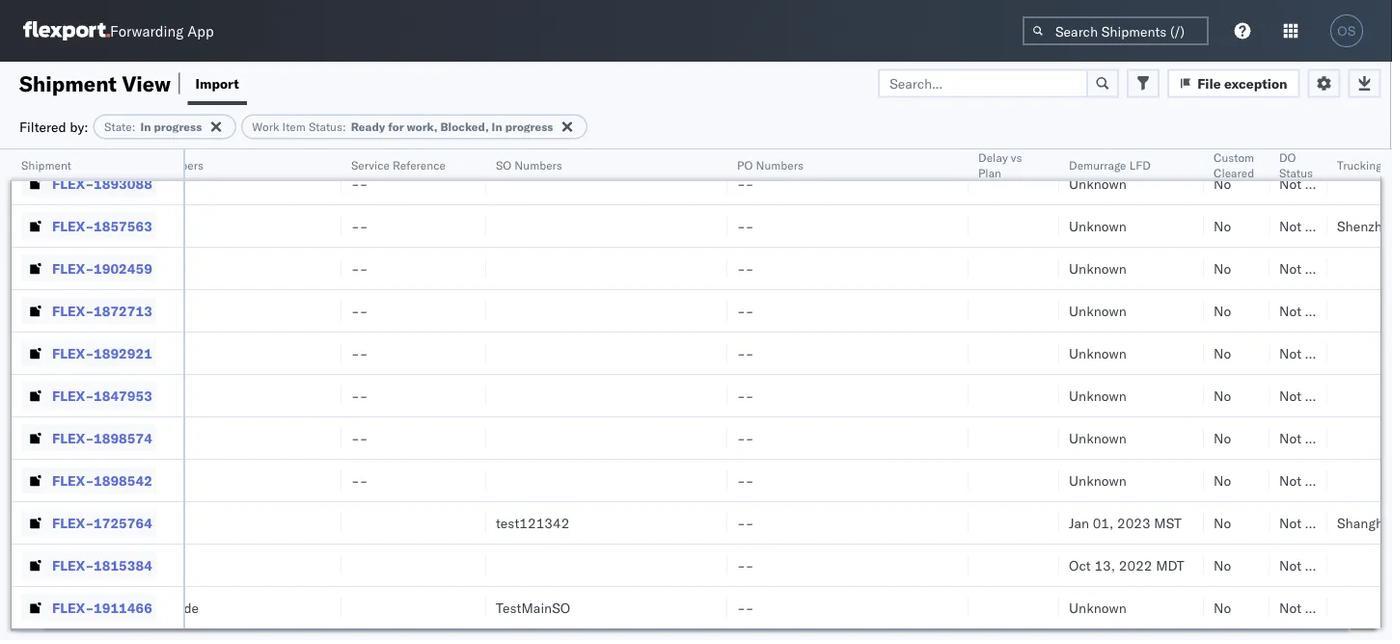 Task type: locate. For each thing, give the bounding box(es) containing it.
numbers for po numbers
[[756, 158, 804, 172]]

progress up booking numbers
[[154, 120, 202, 134]]

shanghai
[[1337, 515, 1392, 532]]

flex- down flex-1872713 "button"
[[52, 345, 94, 362]]

10 unknown from the top
[[1069, 600, 1127, 616]]

po numbers
[[737, 158, 804, 172]]

2 in from the left
[[492, 120, 502, 134]]

5 flex- from the top
[[52, 302, 94, 319]]

test121342 up 123fdfa456
[[110, 515, 184, 532]]

2 horizontal spatial numbers
[[756, 158, 804, 172]]

shipment up by:
[[19, 70, 117, 96]]

flex-1898574 button
[[21, 425, 156, 452]]

demurrage lfd
[[1069, 158, 1151, 172]]

1893088
[[94, 175, 152, 192]]

work item status : ready for work, blocked, in progress
[[252, 120, 553, 134]]

1815384
[[94, 557, 152, 574]]

2022
[[1119, 557, 1152, 574]]

flex-1872713 button
[[21, 298, 156, 325]]

8 flex- from the top
[[52, 430, 94, 447]]

: left ready
[[342, 120, 346, 134]]

service reference button
[[341, 153, 467, 173]]

2 flex- from the top
[[52, 175, 94, 192]]

flex- for 1898574
[[52, 430, 94, 447]]

numbers right po
[[756, 158, 804, 172]]

flex-1847953
[[52, 387, 152, 404]]

7 sent from the top
[[1305, 387, 1333, 404]]

custom
[[1214, 150, 1254, 164]]

flexport. image
[[23, 21, 110, 41]]

:
[[132, 120, 135, 134], [342, 120, 346, 134]]

flex- up shipment button
[[52, 133, 94, 150]]

in right state
[[140, 120, 151, 134]]

flex- for 1902459
[[52, 260, 94, 277]]

11 sent from the top
[[1305, 557, 1333, 574]]

1 test121342 from the left
[[110, 515, 184, 532]]

test121342 up testmainso
[[496, 515, 570, 532]]

5 not from the top
[[1279, 302, 1301, 319]]

0 horizontal spatial progress
[[154, 120, 202, 134]]

mst
[[1154, 515, 1182, 532]]

numbers for so numbers
[[515, 158, 562, 172]]

4 no from the top
[[1214, 260, 1231, 277]]

3 no from the top
[[1214, 218, 1231, 234]]

--
[[110, 133, 127, 150], [351, 133, 368, 150], [737, 133, 754, 150], [110, 175, 127, 192], [351, 175, 368, 192], [737, 175, 754, 192], [110, 218, 127, 234], [351, 218, 368, 234], [737, 218, 754, 234], [110, 260, 127, 277], [351, 260, 368, 277], [737, 260, 754, 277], [110, 302, 127, 319], [351, 302, 368, 319], [737, 302, 754, 319], [110, 345, 127, 362], [351, 345, 368, 362], [737, 345, 754, 362], [110, 387, 127, 404], [351, 387, 368, 404], [737, 387, 754, 404], [110, 430, 127, 447], [351, 430, 368, 447], [737, 430, 754, 447], [110, 472, 127, 489], [351, 472, 368, 489], [737, 472, 754, 489], [737, 515, 754, 532], [737, 557, 754, 574], [737, 600, 754, 616]]

for
[[388, 120, 404, 134]]

11 no from the top
[[1214, 557, 1231, 574]]

resize handle column header
[[77, 150, 100, 641], [160, 150, 183, 641], [318, 150, 341, 641], [463, 150, 486, 641], [704, 150, 727, 641], [945, 150, 969, 641], [1036, 150, 1059, 641], [1181, 150, 1204, 641], [1246, 150, 1269, 641], [1304, 150, 1327, 641]]

flex- down flex-1893088 button
[[52, 218, 94, 234]]

3 not from the top
[[1279, 218, 1301, 234]]

10 sent from the top
[[1305, 515, 1333, 532]]

flex-1893088
[[52, 175, 152, 192]]

c
[[1385, 158, 1392, 172]]

flex-1872713
[[52, 302, 152, 319]]

numbers for booking numbers
[[156, 158, 203, 172]]

0 horizontal spatial numbers
[[156, 158, 203, 172]]

flex- for 1893066
[[52, 133, 94, 150]]

8 sent from the top
[[1305, 430, 1333, 447]]

flex- down flex-1857563 button
[[52, 260, 94, 277]]

9 unknown from the top
[[1069, 472, 1127, 489]]

no
[[1214, 133, 1231, 150], [1214, 175, 1231, 192], [1214, 218, 1231, 234], [1214, 260, 1231, 277], [1214, 302, 1231, 319], [1214, 345, 1231, 362], [1214, 387, 1231, 404], [1214, 430, 1231, 447], [1214, 472, 1231, 489], [1214, 515, 1231, 532], [1214, 557, 1231, 574], [1214, 600, 1231, 616]]

flex- inside button
[[52, 175, 94, 192]]

1 vertical spatial shipment
[[21, 158, 71, 172]]

numbers
[[156, 158, 203, 172], [515, 158, 562, 172], [756, 158, 804, 172]]

in
[[140, 120, 151, 134], [492, 120, 502, 134]]

shipment inside shipment button
[[21, 158, 71, 172]]

0 vertical spatial shipment
[[19, 70, 117, 96]]

numbers inside booking numbers button
[[156, 158, 203, 172]]

1898542
[[94, 472, 152, 489]]

1 horizontal spatial numbers
[[515, 158, 562, 172]]

: up the booking
[[132, 120, 135, 134]]

9 not sent from the top
[[1279, 472, 1333, 489]]

8 not sent from the top
[[1279, 430, 1333, 447]]

filtered
[[19, 118, 66, 135]]

1 numbers from the left
[[156, 158, 203, 172]]

1 progress from the left
[[154, 120, 202, 134]]

2 no from the top
[[1214, 175, 1231, 192]]

os button
[[1324, 9, 1369, 53]]

flex- down flex-1902459 button
[[52, 302, 94, 319]]

2 test121342 from the left
[[496, 515, 570, 532]]

test121342
[[110, 515, 184, 532], [496, 515, 570, 532]]

3 flex- from the top
[[52, 218, 94, 234]]

in right blocked,
[[492, 120, 502, 134]]

13,
[[1094, 557, 1115, 574]]

shipment view
[[19, 70, 171, 96]]

3 resize handle column header from the left
[[318, 150, 341, 641]]

123fdfa456
[[110, 557, 184, 574]]

6 not from the top
[[1279, 345, 1301, 362]]

2 : from the left
[[342, 120, 346, 134]]

flex- down flex-1815384 button
[[52, 600, 94, 616]]

8 unknown from the top
[[1069, 430, 1127, 447]]

9 flex- from the top
[[52, 472, 94, 489]]

8 resize handle column header from the left
[[1181, 150, 1204, 641]]

flex- down flex-1898542 button
[[52, 515, 94, 532]]

11 flex- from the top
[[52, 557, 94, 574]]

status down "do"
[[1279, 165, 1313, 180]]

6 flex- from the top
[[52, 345, 94, 362]]

1911466
[[94, 600, 152, 616]]

po
[[737, 158, 753, 172]]

2 numbers from the left
[[515, 158, 562, 172]]

progress up so numbers
[[505, 120, 553, 134]]

7 flex- from the top
[[52, 387, 94, 404]]

0 horizontal spatial :
[[132, 120, 135, 134]]

0 horizontal spatial in
[[140, 120, 151, 134]]

0 horizontal spatial test121342
[[110, 515, 184, 532]]

os
[[1337, 24, 1356, 38]]

10 flex- from the top
[[52, 515, 94, 532]]

jan 01, 2023 mst
[[1069, 515, 1182, 532]]

3 numbers from the left
[[756, 158, 804, 172]]

Search Shipments (/) text field
[[1023, 16, 1209, 45]]

jan
[[1069, 515, 1089, 532]]

1 horizontal spatial in
[[492, 120, 502, 134]]

flex-1902459
[[52, 260, 152, 277]]

shipment down filtered
[[21, 158, 71, 172]]

flex- down shipment button
[[52, 175, 94, 192]]

import
[[195, 75, 239, 92]]

flex-
[[52, 133, 94, 150], [52, 175, 94, 192], [52, 218, 94, 234], [52, 260, 94, 277], [52, 302, 94, 319], [52, 345, 94, 362], [52, 387, 94, 404], [52, 430, 94, 447], [52, 472, 94, 489], [52, 515, 94, 532], [52, 557, 94, 574], [52, 600, 94, 616]]

unknown
[[1069, 133, 1127, 150], [1069, 175, 1127, 192], [1069, 218, 1127, 234], [1069, 260, 1127, 277], [1069, 302, 1127, 319], [1069, 345, 1127, 362], [1069, 387, 1127, 404], [1069, 430, 1127, 447], [1069, 472, 1127, 489], [1069, 600, 1127, 616]]

numbers down state : in progress
[[156, 158, 203, 172]]

1 horizontal spatial status
[[1279, 165, 1313, 180]]

1 horizontal spatial test121342
[[496, 515, 570, 532]]

work,
[[407, 120, 437, 134]]

flex- for 1857563
[[52, 218, 94, 234]]

plan
[[978, 165, 1001, 180]]

shipment button
[[12, 153, 164, 173]]

flex- down flex-1725764 "button"
[[52, 557, 94, 574]]

numbers right so
[[515, 158, 562, 172]]

12 flex- from the top
[[52, 600, 94, 616]]

flex- down flex-1892921 button
[[52, 387, 94, 404]]

status right item
[[309, 120, 342, 134]]

demurrage
[[1069, 158, 1126, 172]]

7 unknown from the top
[[1069, 387, 1127, 404]]

11 not from the top
[[1279, 557, 1301, 574]]

state : in progress
[[104, 120, 202, 134]]

0 horizontal spatial status
[[309, 120, 342, 134]]

flex- down flex-1898574 button
[[52, 472, 94, 489]]

1898574
[[94, 430, 152, 447]]

2 unknown from the top
[[1069, 175, 1127, 192]]

0 vertical spatial status
[[309, 120, 342, 134]]

7 resize handle column header from the left
[[1036, 150, 1059, 641]]

1 unknown from the top
[[1069, 133, 1127, 150]]

1 sent from the top
[[1305, 133, 1333, 150]]

flex-1815384 button
[[21, 552, 156, 579]]

1 horizontal spatial :
[[342, 120, 346, 134]]

3 sent from the top
[[1305, 218, 1333, 234]]

service reference
[[351, 158, 446, 172]]

shipment
[[19, 70, 117, 96], [21, 158, 71, 172]]

7 not sent from the top
[[1279, 387, 1333, 404]]

flex- down flex-1847953 button on the bottom of page
[[52, 430, 94, 447]]

4 flex- from the top
[[52, 260, 94, 277]]

flex-1902459 button
[[21, 255, 156, 282]]

9 sent from the top
[[1305, 472, 1333, 489]]

ready
[[351, 120, 385, 134]]

4 not sent from the top
[[1279, 260, 1333, 277]]

1 flex- from the top
[[52, 133, 94, 150]]

-
[[110, 133, 118, 150], [118, 133, 127, 150], [351, 133, 360, 150], [360, 133, 368, 150], [737, 133, 745, 150], [745, 133, 754, 150], [110, 175, 118, 192], [118, 175, 127, 192], [351, 175, 360, 192], [360, 175, 368, 192], [737, 175, 745, 192], [745, 175, 754, 192], [110, 218, 118, 234], [118, 218, 127, 234], [351, 218, 360, 234], [360, 218, 368, 234], [737, 218, 745, 234], [745, 218, 754, 234], [110, 260, 118, 277], [118, 260, 127, 277], [351, 260, 360, 277], [360, 260, 368, 277], [737, 260, 745, 277], [745, 260, 754, 277], [110, 302, 118, 319], [118, 302, 127, 319], [351, 302, 360, 319], [360, 302, 368, 319], [737, 302, 745, 319], [745, 302, 754, 319], [110, 345, 118, 362], [118, 345, 127, 362], [351, 345, 360, 362], [360, 345, 368, 362], [737, 345, 745, 362], [745, 345, 754, 362], [110, 387, 118, 404], [118, 387, 127, 404], [351, 387, 360, 404], [360, 387, 368, 404], [737, 387, 745, 404], [745, 387, 754, 404], [110, 430, 118, 447], [118, 430, 127, 447], [351, 430, 360, 447], [360, 430, 368, 447], [737, 430, 745, 447], [745, 430, 754, 447], [110, 472, 118, 489], [118, 472, 127, 489], [351, 472, 360, 489], [360, 472, 368, 489], [737, 472, 745, 489], [745, 472, 754, 489], [737, 515, 745, 532], [745, 515, 754, 532], [737, 557, 745, 574], [745, 557, 754, 574], [737, 600, 745, 616], [745, 600, 754, 616]]

sent
[[1305, 133, 1333, 150], [1305, 175, 1333, 192], [1305, 218, 1333, 234], [1305, 260, 1333, 277], [1305, 302, 1333, 319], [1305, 345, 1333, 362], [1305, 387, 1333, 404], [1305, 430, 1333, 447], [1305, 472, 1333, 489], [1305, 515, 1333, 532], [1305, 557, 1333, 574], [1305, 600, 1333, 616]]

1 horizontal spatial progress
[[505, 120, 553, 134]]

flex-1892921
[[52, 345, 152, 362]]



Task type: describe. For each thing, give the bounding box(es) containing it.
2 sent from the top
[[1305, 175, 1333, 192]]

4 sent from the top
[[1305, 260, 1333, 277]]

3 unknown from the top
[[1069, 218, 1127, 234]]

flex- for 1847953
[[52, 387, 94, 404]]

booking numbers
[[110, 158, 203, 172]]

flex- for 1815384
[[52, 557, 94, 574]]

flex-1898574
[[52, 430, 152, 447]]

do status
[[1279, 150, 1313, 180]]

flex- for 1725764
[[52, 515, 94, 532]]

1 not from the top
[[1279, 133, 1301, 150]]

forwarding app
[[110, 22, 214, 40]]

flex-1893066 button
[[21, 128, 156, 155]]

10 resize handle column header from the left
[[1304, 150, 1327, 641]]

mdt
[[1156, 557, 1184, 574]]

1 no from the top
[[1214, 133, 1231, 150]]

1857563
[[94, 218, 152, 234]]

flex-1815384
[[52, 557, 152, 574]]

7 no from the top
[[1214, 387, 1231, 404]]

work
[[252, 120, 279, 134]]

by:
[[70, 118, 88, 135]]

flex-1911466
[[52, 600, 152, 616]]

12 not sent from the top
[[1279, 600, 1333, 616]]

flex- for 1892921
[[52, 345, 94, 362]]

6 no from the top
[[1214, 345, 1231, 362]]

9 resize handle column header from the left
[[1246, 150, 1269, 641]]

11 not sent from the top
[[1279, 557, 1333, 574]]

delay vs plan button
[[969, 146, 1040, 180]]

lfd
[[1129, 158, 1151, 172]]

so
[[496, 158, 512, 172]]

flex-1898542 button
[[21, 467, 156, 494]]

flex-1857563 button
[[21, 213, 156, 240]]

6 not sent from the top
[[1279, 345, 1333, 362]]

8 not from the top
[[1279, 430, 1301, 447]]

flex-1892921 button
[[21, 340, 156, 367]]

flex- for 1898542
[[52, 472, 94, 489]]

flex-1893066
[[52, 133, 152, 150]]

demurrage lfd button
[[1059, 153, 1185, 173]]

2 not sent from the top
[[1279, 175, 1333, 192]]

10 not from the top
[[1279, 515, 1301, 532]]

1872713
[[94, 302, 152, 319]]

5 unknown from the top
[[1069, 302, 1127, 319]]

1893066
[[94, 133, 152, 150]]

flex- for 1893088
[[52, 175, 94, 192]]

1902459
[[94, 260, 152, 277]]

delay vs plan
[[978, 150, 1022, 180]]

flex-1725764
[[52, 515, 152, 532]]

5 sent from the top
[[1305, 302, 1333, 319]]

view
[[122, 70, 171, 96]]

1 not sent from the top
[[1279, 133, 1333, 150]]

forwarding app link
[[23, 21, 214, 41]]

service
[[351, 158, 390, 172]]

testmainso
[[496, 600, 570, 616]]

12 no from the top
[[1214, 600, 1231, 616]]

2 not from the top
[[1279, 175, 1301, 192]]

shipment for shipment
[[21, 158, 71, 172]]

do
[[1279, 150, 1296, 164]]

10 no from the top
[[1214, 515, 1231, 532]]

oct
[[1069, 557, 1091, 574]]

1847953
[[94, 387, 152, 404]]

file
[[1197, 75, 1221, 92]]

so numbers
[[496, 158, 562, 172]]

booking numbers button
[[100, 153, 322, 173]]

booking
[[110, 158, 153, 172]]

flex-1847953 button
[[21, 382, 156, 409]]

file exception
[[1197, 75, 1287, 92]]

flex-1857563
[[52, 218, 152, 234]]

4 not from the top
[[1279, 260, 1301, 277]]

import button
[[188, 62, 247, 105]]

3 not sent from the top
[[1279, 218, 1333, 234]]

1725764
[[94, 515, 152, 532]]

01,
[[1093, 515, 1114, 532]]

filtered by:
[[19, 118, 88, 135]]

flex-1911466 button
[[21, 595, 156, 622]]

flex- for 1872713
[[52, 302, 94, 319]]

Search... text field
[[878, 69, 1088, 98]]

1 in from the left
[[140, 120, 151, 134]]

4 unknown from the top
[[1069, 260, 1127, 277]]

1 : from the left
[[132, 120, 135, 134]]

forwarding
[[110, 22, 184, 40]]

trucking
[[1337, 158, 1382, 172]]

reference
[[393, 158, 446, 172]]

8 no from the top
[[1214, 430, 1231, 447]]

222test666de
[[110, 600, 199, 616]]

cleared
[[1214, 165, 1254, 180]]

9 no from the top
[[1214, 472, 1231, 489]]

6 unknown from the top
[[1069, 345, 1127, 362]]

flex-1725764 button
[[21, 510, 156, 537]]

6 sent from the top
[[1305, 345, 1333, 362]]

flex-1893088 button
[[21, 170, 156, 197]]

2 progress from the left
[[505, 120, 553, 134]]

1 vertical spatial status
[[1279, 165, 1313, 180]]

flex-1898542
[[52, 472, 152, 489]]

custom cleared
[[1214, 150, 1254, 180]]

oct 13, 2022 mdt
[[1069, 557, 1184, 574]]

10 not sent from the top
[[1279, 515, 1333, 532]]

5 not sent from the top
[[1279, 302, 1333, 319]]

5 no from the top
[[1214, 302, 1231, 319]]

1 resize handle column header from the left
[[77, 150, 100, 641]]

item
[[282, 120, 306, 134]]

delay
[[978, 150, 1008, 164]]

exception
[[1224, 75, 1287, 92]]

vs
[[1011, 150, 1022, 164]]

7 not from the top
[[1279, 387, 1301, 404]]

4 resize handle column header from the left
[[463, 150, 486, 641]]

1892921
[[94, 345, 152, 362]]

5 resize handle column header from the left
[[704, 150, 727, 641]]

app
[[187, 22, 214, 40]]

shipment for shipment view
[[19, 70, 117, 96]]

2023
[[1117, 515, 1151, 532]]

6 resize handle column header from the left
[[945, 150, 969, 641]]

state
[[104, 120, 132, 134]]

flex- for 1911466
[[52, 600, 94, 616]]

2 resize handle column header from the left
[[160, 150, 183, 641]]

blocked,
[[440, 120, 489, 134]]

9 not from the top
[[1279, 472, 1301, 489]]

12 sent from the top
[[1305, 600, 1333, 616]]

trucking c
[[1337, 158, 1392, 172]]

12 not from the top
[[1279, 600, 1301, 616]]



Task type: vqa. For each thing, say whether or not it's contained in the screenshot.
IMPORT
yes



